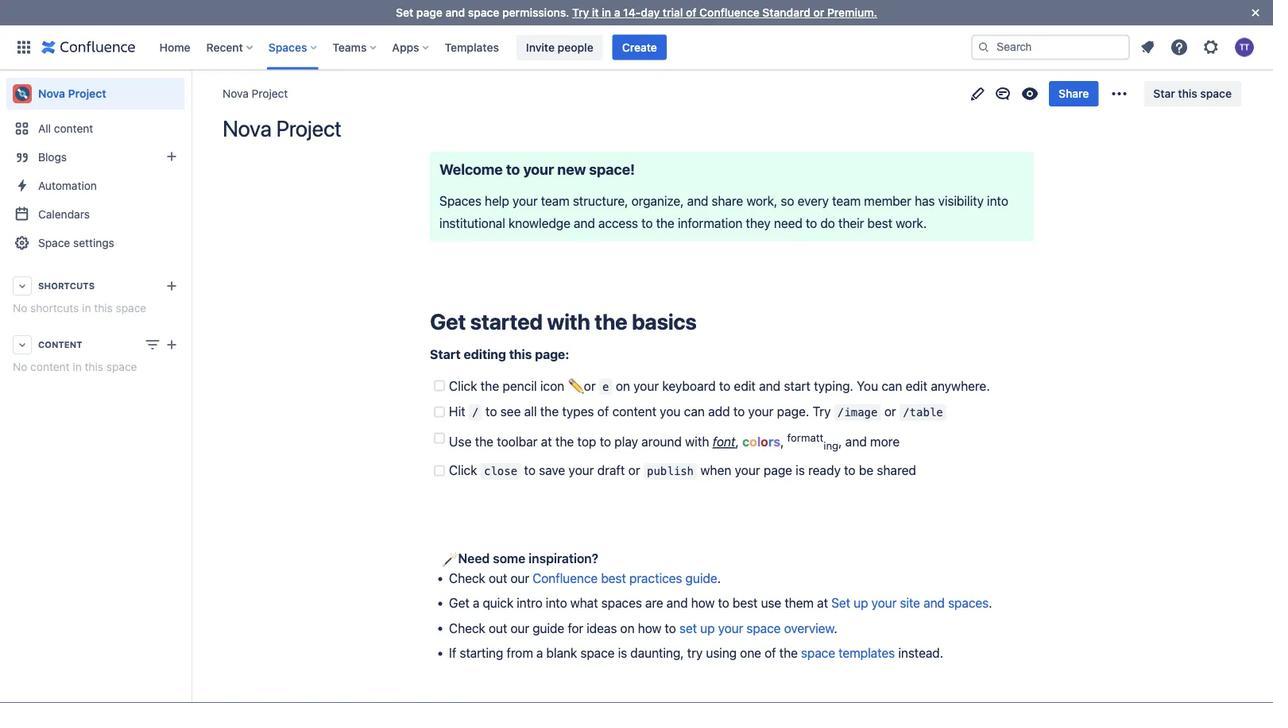 Task type: describe. For each thing, give the bounding box(es) containing it.
2 o from the left
[[761, 434, 769, 450]]

0 vertical spatial copy image
[[634, 160, 653, 179]]

out for guide
[[489, 621, 507, 636]]

0 horizontal spatial set
[[396, 6, 414, 19]]

click for close
[[449, 463, 477, 478]]

our for guide
[[511, 621, 530, 636]]

the left top
[[556, 434, 574, 450]]

so
[[781, 194, 795, 209]]

to down organize,
[[642, 215, 653, 230]]

one
[[740, 646, 762, 661]]

set page and space permissions. try it in a 14-day trial of confluence standard or premium.
[[396, 6, 878, 19]]

0 vertical spatial in
[[602, 6, 611, 19]]

✏️
[[568, 378, 581, 393]]

invite people
[[526, 41, 594, 54]]

page.
[[777, 404, 810, 420]]

space down the shortcuts dropdown button
[[116, 302, 146, 315]]

editing
[[464, 347, 506, 362]]

all content link
[[6, 114, 184, 143]]

to left be
[[844, 463, 856, 478]]

start
[[784, 378, 811, 393]]

1 vertical spatial guide
[[533, 621, 565, 636]]

play
[[615, 434, 638, 450]]

check out our guide for ideas on how to set up your space overview .
[[449, 621, 838, 636]]

when
[[701, 463, 732, 478]]

space inside button
[[1201, 87, 1232, 100]]

in for no shortcuts in this space
[[82, 302, 91, 315]]

confluence best practices guide link
[[533, 571, 718, 586]]

quick
[[483, 596, 514, 611]]

space settings link
[[6, 229, 184, 258]]

1 horizontal spatial up
[[854, 596, 869, 611]]

calendars link
[[6, 200, 184, 229]]

basics
[[632, 308, 697, 334]]

spaces button
[[264, 35, 323, 60]]

nova project inside space element
[[38, 87, 106, 100]]

get a quick intro into what spaces are and how to best use them at set up your site and spaces .
[[449, 596, 993, 611]]

1 horizontal spatial guide
[[686, 571, 718, 586]]

2 vertical spatial .
[[834, 621, 838, 636]]

space down ideas
[[581, 646, 615, 661]]

teams
[[333, 41, 367, 54]]

ready
[[809, 463, 841, 478]]

help
[[485, 194, 509, 209]]

star
[[1154, 87, 1176, 100]]

all
[[38, 122, 51, 135]]

new
[[558, 161, 586, 178]]

2 vertical spatial best
[[733, 596, 758, 611]]

create link
[[613, 35, 667, 60]]

your up l
[[749, 404, 774, 420]]

access
[[599, 215, 638, 230]]

change view image
[[143, 336, 162, 355]]

1 vertical spatial up
[[701, 621, 715, 636]]

1 vertical spatial try
[[813, 404, 831, 420]]

1 vertical spatial confluence
[[533, 571, 598, 586]]

hit
[[449, 404, 466, 420]]

structure,
[[573, 194, 628, 209]]

no shortcuts in this space
[[13, 302, 146, 315]]

welcome to your new space!
[[440, 161, 635, 178]]

2 team from the left
[[833, 194, 861, 209]]

templates
[[445, 41, 499, 54]]

settings icon image
[[1202, 38, 1221, 57]]

space
[[38, 237, 70, 250]]

this down "content" dropdown button
[[85, 361, 103, 374]]

1 team from the left
[[541, 194, 570, 209]]

the down overview
[[780, 646, 798, 661]]

in for no content in this space
[[73, 361, 82, 374]]

content button
[[6, 331, 184, 359]]

e
[[603, 380, 609, 393]]

they
[[746, 215, 771, 230]]

trial
[[663, 6, 683, 19]]

your left new
[[523, 161, 554, 178]]

2 horizontal spatial of
[[765, 646, 776, 661]]

if starting from a blank space is daunting, try using one of the space templates instead.
[[449, 646, 944, 661]]

use
[[761, 596, 782, 611]]

the right use
[[475, 434, 494, 450]]

get for get a quick intro into what spaces are and how to best use them at set up your site and spaces .
[[449, 596, 470, 611]]

and left start
[[759, 378, 781, 393]]

space down "content" dropdown button
[[106, 361, 137, 374]]

add
[[708, 404, 730, 420]]

need
[[458, 551, 490, 566]]

nova inside space element
[[38, 87, 65, 100]]

member
[[864, 194, 912, 209]]

more
[[871, 434, 900, 450]]

star this space button
[[1144, 81, 1242, 107]]

your profile and preferences image
[[1236, 38, 1255, 57]]

help icon image
[[1170, 38, 1189, 57]]

notification icon image
[[1139, 38, 1158, 57]]

copy image
[[695, 312, 714, 331]]

pencil
[[503, 378, 537, 393]]

1 vertical spatial on
[[621, 621, 635, 636]]

all
[[524, 404, 537, 420]]

0 horizontal spatial of
[[598, 404, 609, 420]]

calendars
[[38, 208, 90, 221]]

blogs link
[[6, 143, 184, 172]]

/image
[[838, 406, 878, 420]]

work.
[[896, 215, 927, 230]]

welcome
[[440, 161, 503, 178]]

icon
[[541, 378, 565, 393]]

spaces for spaces help your team structure, organize, and share work, so every team member has visibility into institutional knowledge and access to the information they need to do their best work.
[[440, 194, 482, 209]]

2 edit from the left
[[906, 378, 928, 393]]

institutional
[[440, 215, 506, 230]]

share button
[[1049, 81, 1099, 107]]

and up information
[[687, 194, 709, 209]]

to left set
[[665, 621, 676, 636]]

recent
[[206, 41, 243, 54]]

space!
[[589, 161, 635, 178]]

permissions.
[[502, 6, 570, 19]]

space down overview
[[801, 646, 836, 661]]

check for check out our guide for ideas on how to
[[449, 621, 486, 636]]

spaces for spaces
[[269, 41, 307, 54]]

space down "use"
[[747, 621, 781, 636]]

every
[[798, 194, 829, 209]]

click close to save your draft or publish when your page is ready to be shared
[[449, 463, 917, 478]]

1 vertical spatial best
[[601, 571, 626, 586]]

1 vertical spatial a
[[473, 596, 480, 611]]

you
[[660, 404, 681, 420]]

into inside spaces help your team structure, organize, and share work, so every team member has visibility into institutional knowledge and access to the information they need to do their best work.
[[987, 194, 1009, 209]]

or right draft
[[629, 463, 640, 478]]

click the pencil icon ✏️ or e on your keyboard to edit and start typing. you can edit anywhere.
[[449, 378, 990, 393]]

appswitcher icon image
[[14, 38, 33, 57]]

r
[[769, 434, 774, 450]]

2 vertical spatial a
[[537, 646, 543, 661]]

has
[[915, 194, 935, 209]]

use the toolbar at the top to play around with font , c o l o r s , formatt ing , and more
[[449, 432, 900, 452]]

0 horizontal spatial nova project link
[[6, 78, 184, 110]]

more actions image
[[1110, 84, 1129, 103]]

their
[[839, 215, 865, 230]]

starting
[[460, 646, 504, 661]]

your right e
[[634, 378, 659, 393]]

anywhere.
[[931, 378, 990, 393]]

the left pencil
[[481, 378, 499, 393]]

with inside use the toolbar at the top to play around with font , c o l o r s , formatt ing , and more
[[685, 434, 710, 450]]

automation link
[[6, 172, 184, 200]]

your down c
[[735, 463, 761, 478]]

around
[[642, 434, 682, 450]]

knowledge
[[509, 215, 571, 230]]

your left site at the bottom right of the page
[[872, 596, 897, 611]]

set up your space overview link
[[680, 621, 834, 636]]

create
[[622, 41, 657, 54]]

0 vertical spatial of
[[686, 6, 697, 19]]

do
[[821, 215, 835, 230]]

set up your site and spaces link
[[832, 596, 989, 611]]

search image
[[978, 41, 991, 54]]

for
[[568, 621, 584, 636]]

save
[[539, 463, 566, 478]]

close image
[[1247, 3, 1266, 22]]



Task type: vqa. For each thing, say whether or not it's contained in the screenshot.
do
yes



Task type: locate. For each thing, give the bounding box(es) containing it.
nova project link down recent 'popup button'
[[223, 86, 288, 102]]

in right it
[[602, 6, 611, 19]]

0 horizontal spatial best
[[601, 571, 626, 586]]

🪄
[[443, 551, 455, 566]]

all content
[[38, 122, 93, 135]]

banner containing home
[[0, 25, 1274, 70]]

the down organize,
[[656, 215, 675, 230]]

1 horizontal spatial spaces
[[949, 596, 989, 611]]

.
[[718, 571, 721, 586], [989, 596, 993, 611], [834, 621, 838, 636]]

stop watching image
[[1021, 84, 1040, 103]]

1 horizontal spatial set
[[832, 596, 851, 611]]

top
[[578, 434, 597, 450]]

to up add
[[719, 378, 731, 393]]

o left s
[[761, 434, 769, 450]]

1 horizontal spatial with
[[685, 434, 710, 450]]

guide left for
[[533, 621, 565, 636]]

0 vertical spatial .
[[718, 571, 721, 586]]

0 vertical spatial on
[[616, 378, 630, 393]]

get up the start
[[430, 308, 466, 334]]

1 vertical spatial how
[[638, 621, 662, 636]]

of right trial
[[686, 6, 697, 19]]

out down some
[[489, 571, 507, 586]]

best
[[868, 215, 893, 230], [601, 571, 626, 586], [733, 596, 758, 611]]

and inside use the toolbar at the top to play around with font , c o l o r s , formatt ing , and more
[[846, 434, 867, 450]]

page:
[[535, 347, 570, 362]]

1 , from the left
[[736, 434, 739, 450]]

0 horizontal spatial o
[[750, 434, 758, 450]]

, left c
[[736, 434, 739, 450]]

best inside spaces help your team structure, organize, and share work, so every team member has visibility into institutional knowledge and access to the information they need to do their best work.
[[868, 215, 893, 230]]

and right ing
[[846, 434, 867, 450]]

0 horizontal spatial page
[[417, 6, 443, 19]]

our down 🪄 need some inspiration?
[[511, 571, 530, 586]]

1 vertical spatial set
[[832, 596, 851, 611]]

14-
[[623, 6, 641, 19]]

our for confluence
[[511, 571, 530, 586]]

0 vertical spatial how
[[691, 596, 715, 611]]

space element
[[0, 70, 191, 704]]

page down s
[[764, 463, 793, 478]]

overview
[[784, 621, 834, 636]]

guide
[[686, 571, 718, 586], [533, 621, 565, 636]]

0 horizontal spatial a
[[473, 596, 480, 611]]

to up help
[[506, 161, 520, 178]]

in down the shortcuts dropdown button
[[82, 302, 91, 315]]

is
[[796, 463, 805, 478], [618, 646, 627, 661]]

0 vertical spatial set
[[396, 6, 414, 19]]

collapse sidebar image
[[173, 78, 208, 110]]

out
[[489, 571, 507, 586], [489, 621, 507, 636]]

🪄 need some inspiration?
[[430, 551, 599, 566]]

1 horizontal spatial edit
[[906, 378, 928, 393]]

a
[[614, 6, 621, 19], [473, 596, 480, 611], [537, 646, 543, 661]]

2 horizontal spatial in
[[602, 6, 611, 19]]

0 horizontal spatial how
[[638, 621, 662, 636]]

get left the quick
[[449, 596, 470, 611]]

0 vertical spatial a
[[614, 6, 621, 19]]

space down settings icon
[[1201, 87, 1232, 100]]

1 horizontal spatial of
[[686, 6, 697, 19]]

your up using
[[718, 621, 744, 636]]

at inside use the toolbar at the top to play around with font , c o l o r s , formatt ing , and more
[[541, 434, 552, 450]]

shared
[[877, 463, 917, 478]]

no for no content in this space
[[13, 361, 27, 374]]

1 click from the top
[[449, 378, 477, 393]]

1 horizontal spatial .
[[834, 621, 838, 636]]

premium.
[[828, 6, 878, 19]]

font
[[713, 434, 736, 450]]

spaces up institutional
[[440, 194, 482, 209]]

1 horizontal spatial a
[[537, 646, 543, 661]]

try right page. on the right of page
[[813, 404, 831, 420]]

star this space
[[1154, 87, 1232, 100]]

1 edit from the left
[[734, 378, 756, 393]]

the right the all
[[540, 404, 559, 420]]

1 out from the top
[[489, 571, 507, 586]]

apps button
[[388, 35, 435, 60]]

invite people button
[[517, 35, 603, 60]]

or right ✏️
[[584, 378, 596, 393]]

1 vertical spatial .
[[989, 596, 993, 611]]

no left the shortcuts
[[13, 302, 27, 315]]

best left "use"
[[733, 596, 758, 611]]

1 vertical spatial our
[[511, 621, 530, 636]]

2 horizontal spatial best
[[868, 215, 893, 230]]

1 horizontal spatial confluence
[[700, 6, 760, 19]]

to right top
[[600, 434, 611, 450]]

0 horizontal spatial is
[[618, 646, 627, 661]]

out down the quick
[[489, 621, 507, 636]]

0 vertical spatial check
[[449, 571, 486, 586]]

to inside use the toolbar at the top to play around with font , c o l o r s , formatt ing , and more
[[600, 434, 611, 450]]

teams button
[[328, 35, 383, 60]]

automation
[[38, 179, 97, 192]]

1 horizontal spatial into
[[987, 194, 1009, 209]]

the left basics at the top of the page
[[595, 308, 628, 334]]

can right "you"
[[684, 404, 705, 420]]

our
[[511, 571, 530, 586], [511, 621, 530, 636]]

0 horizontal spatial into
[[546, 596, 567, 611]]

, right r
[[781, 434, 784, 450]]

2 no from the top
[[13, 361, 27, 374]]

0 vertical spatial try
[[572, 6, 589, 19]]

set up overview
[[832, 596, 851, 611]]

are
[[645, 596, 664, 611]]

up right set
[[701, 621, 715, 636]]

how down are
[[638, 621, 662, 636]]

can right you
[[882, 378, 903, 393]]

into right intro at the left
[[546, 596, 567, 611]]

into right visibility on the right top
[[987, 194, 1009, 209]]

blank
[[547, 646, 577, 661]]

practices
[[630, 571, 682, 586]]

0 horizontal spatial guide
[[533, 621, 565, 636]]

0 vertical spatial out
[[489, 571, 507, 586]]

0 vertical spatial page
[[417, 6, 443, 19]]

2 horizontal spatial a
[[614, 6, 621, 19]]

to left save
[[524, 463, 536, 478]]

0 vertical spatial content
[[54, 122, 93, 135]]

1 vertical spatial of
[[598, 404, 609, 420]]

1 vertical spatial get
[[449, 596, 470, 611]]

1 vertical spatial in
[[82, 302, 91, 315]]

1 vertical spatial at
[[817, 596, 828, 611]]

1 horizontal spatial is
[[796, 463, 805, 478]]

0 vertical spatial can
[[882, 378, 903, 393]]

0 vertical spatial into
[[987, 194, 1009, 209]]

edit this page image
[[968, 84, 987, 103]]

invite
[[526, 41, 555, 54]]

organize,
[[632, 194, 684, 209]]

is left ready
[[796, 463, 805, 478]]

and right site at the bottom right of the page
[[924, 596, 945, 611]]

nova project link up all content link
[[6, 78, 184, 110]]

2 horizontal spatial ,
[[839, 434, 842, 450]]

0 vertical spatial click
[[449, 378, 477, 393]]

1 vertical spatial spaces
[[440, 194, 482, 209]]

1 spaces from the left
[[602, 596, 642, 611]]

it
[[592, 6, 599, 19]]

1 horizontal spatial best
[[733, 596, 758, 611]]

best left the practices
[[601, 571, 626, 586]]

2 click from the top
[[449, 463, 477, 478]]

intro
[[517, 596, 543, 611]]

0 horizontal spatial confluence
[[533, 571, 598, 586]]

get started with the basics
[[430, 308, 697, 334]]

1 horizontal spatial copy image
[[634, 160, 653, 179]]

click down use
[[449, 463, 477, 478]]

1 o from the left
[[750, 434, 758, 450]]

best down member
[[868, 215, 893, 230]]

settings
[[73, 237, 114, 250]]

0 horizontal spatial in
[[73, 361, 82, 374]]

confluence image
[[41, 38, 136, 57], [41, 38, 136, 57]]

0 horizontal spatial try
[[572, 6, 589, 19]]

spaces inside spaces help your team structure, organize, and share work, so every team member has visibility into institutional knowledge and access to the information they need to do their best work.
[[440, 194, 482, 209]]

and up templates
[[446, 6, 465, 19]]

how
[[691, 596, 715, 611], [638, 621, 662, 636]]

0 horizontal spatial spaces
[[269, 41, 307, 54]]

set up apps
[[396, 6, 414, 19]]

0 vertical spatial at
[[541, 434, 552, 450]]

2 horizontal spatial .
[[989, 596, 993, 611]]

spaces help your team structure, organize, and share work, so every team member has visibility into institutional knowledge and access to the information they need to do their best work.
[[440, 194, 1012, 230]]

in down content
[[73, 361, 82, 374]]

or up more
[[885, 404, 897, 420]]

1 horizontal spatial ,
[[781, 434, 784, 450]]

blogs
[[38, 151, 67, 164]]

from
[[507, 646, 533, 661]]

confluence right trial
[[700, 6, 760, 19]]

check for check out our
[[449, 571, 486, 586]]

content inside all content link
[[54, 122, 93, 135]]

1 vertical spatial is
[[618, 646, 627, 661]]

formatt
[[788, 432, 824, 445]]

1 vertical spatial copy image
[[429, 570, 441, 583]]

set
[[680, 621, 697, 636]]

guide up get a quick intro into what spaces are and how to best use them at set up your site and spaces .
[[686, 571, 718, 586]]

recent button
[[202, 35, 259, 60]]

create a blog image
[[162, 147, 181, 166]]

1 horizontal spatial in
[[82, 302, 91, 315]]

use
[[449, 434, 472, 450]]

1 horizontal spatial at
[[817, 596, 828, 611]]

your inside spaces help your team structure, organize, and share work, so every team member has visibility into institutional knowledge and access to the information they need to do their best work.
[[513, 194, 538, 209]]

some
[[493, 551, 526, 566]]

0 vertical spatial with
[[547, 308, 590, 334]]

1 horizontal spatial can
[[882, 378, 903, 393]]

edit up /table
[[906, 378, 928, 393]]

templates
[[839, 646, 895, 661]]

a left the quick
[[473, 596, 480, 611]]

project inside space element
[[68, 87, 106, 100]]

them
[[785, 596, 814, 611]]

1 vertical spatial into
[[546, 596, 567, 611]]

2 vertical spatial content
[[613, 404, 657, 420]]

check out our confluence best practices guide .
[[449, 571, 721, 586]]

1 vertical spatial with
[[685, 434, 710, 450]]

this right star
[[1179, 87, 1198, 100]]

content for all
[[54, 122, 93, 135]]

1 vertical spatial can
[[684, 404, 705, 420]]

confluence down the inspiration?
[[533, 571, 598, 586]]

out for confluence
[[489, 571, 507, 586]]

0 horizontal spatial team
[[541, 194, 570, 209]]

, up ready
[[839, 434, 842, 450]]

this up pencil
[[509, 347, 532, 362]]

1 horizontal spatial spaces
[[440, 194, 482, 209]]

work,
[[747, 194, 778, 209]]

add shortcut image
[[162, 277, 181, 296]]

no down "content" dropdown button
[[13, 361, 27, 374]]

1 vertical spatial check
[[449, 621, 486, 636]]

started
[[470, 308, 543, 334]]

share
[[1059, 87, 1089, 100]]

2 spaces from the left
[[949, 596, 989, 611]]

ideas
[[587, 621, 617, 636]]

1 horizontal spatial try
[[813, 404, 831, 420]]

0 horizontal spatial at
[[541, 434, 552, 450]]

page up apps popup button on the top left
[[417, 6, 443, 19]]

people
[[558, 41, 594, 54]]

0 horizontal spatial with
[[547, 308, 590, 334]]

2 check from the top
[[449, 621, 486, 636]]

team up their at the right
[[833, 194, 861, 209]]

Search field
[[972, 35, 1131, 60]]

edit left start
[[734, 378, 756, 393]]

start editing this page:
[[430, 347, 570, 362]]

no
[[13, 302, 27, 315], [13, 361, 27, 374]]

or right the standard
[[814, 6, 825, 19]]

project
[[68, 87, 106, 100], [252, 87, 288, 100], [276, 115, 342, 142]]

0 vertical spatial our
[[511, 571, 530, 586]]

0 vertical spatial spaces
[[269, 41, 307, 54]]

1 vertical spatial page
[[764, 463, 793, 478]]

visibility
[[939, 194, 984, 209]]

daunting,
[[631, 646, 684, 661]]

0 horizontal spatial copy image
[[429, 570, 441, 583]]

0 horizontal spatial edit
[[734, 378, 756, 393]]

content up play
[[613, 404, 657, 420]]

to up set up your space overview link on the right of page
[[718, 596, 730, 611]]

spaces right site at the bottom right of the page
[[949, 596, 989, 611]]

o left r
[[750, 434, 758, 450]]

global element
[[10, 25, 968, 70]]

is down check out our guide for ideas on how to set up your space overview .
[[618, 646, 627, 661]]

2 , from the left
[[781, 434, 784, 450]]

create a page image
[[162, 336, 181, 355]]

3 , from the left
[[839, 434, 842, 450]]

space up global element
[[468, 6, 500, 19]]

this down the shortcuts dropdown button
[[94, 302, 113, 315]]

spaces inside popup button
[[269, 41, 307, 54]]

check down the need
[[449, 571, 486, 586]]

this
[[1179, 87, 1198, 100], [94, 302, 113, 315], [509, 347, 532, 362], [85, 361, 103, 374]]

how up set
[[691, 596, 715, 611]]

s
[[774, 434, 781, 450]]

templates link
[[440, 35, 504, 60]]

toolbar
[[497, 434, 538, 450]]

copy image
[[634, 160, 653, 179], [429, 570, 441, 583]]

click for the
[[449, 378, 477, 393]]

typing.
[[814, 378, 854, 393]]

content for no
[[30, 361, 70, 374]]

to left the do
[[806, 215, 817, 230]]

to
[[506, 161, 520, 178], [642, 215, 653, 230], [806, 215, 817, 230], [719, 378, 731, 393], [486, 404, 497, 420], [734, 404, 745, 420], [600, 434, 611, 450], [524, 463, 536, 478], [844, 463, 856, 478], [718, 596, 730, 611], [665, 621, 676, 636]]

0 horizontal spatial .
[[718, 571, 721, 586]]

at right them
[[817, 596, 828, 611]]

can
[[882, 378, 903, 393], [684, 404, 705, 420]]

get for get started with the basics
[[430, 308, 466, 334]]

1 horizontal spatial how
[[691, 596, 715, 611]]

1 check from the top
[[449, 571, 486, 586]]

the inside spaces help your team structure, organize, and share work, so every team member has visibility into institutional knowledge and access to the information they need to do their best work.
[[656, 215, 675, 230]]

banner
[[0, 25, 1274, 70]]

of right one
[[765, 646, 776, 661]]

no for no shortcuts in this space
[[13, 302, 27, 315]]

to right /
[[486, 404, 497, 420]]

confluence
[[700, 6, 760, 19], [533, 571, 598, 586]]

information
[[678, 215, 743, 230]]

0 horizontal spatial up
[[701, 621, 715, 636]]

with left font
[[685, 434, 710, 450]]

0 vertical spatial is
[[796, 463, 805, 478]]

your right save
[[569, 463, 594, 478]]

space settings
[[38, 237, 114, 250]]

2 our from the top
[[511, 621, 530, 636]]

with up the page:
[[547, 308, 590, 334]]

1 vertical spatial content
[[30, 361, 70, 374]]

/
[[472, 406, 479, 420]]

see
[[501, 404, 521, 420]]

2 vertical spatial in
[[73, 361, 82, 374]]

0 vertical spatial no
[[13, 302, 27, 315]]

1 our from the top
[[511, 571, 530, 586]]

spaces down confluence best practices guide link
[[602, 596, 642, 611]]

1 no from the top
[[13, 302, 27, 315]]

your up 'knowledge'
[[513, 194, 538, 209]]

1 horizontal spatial nova project link
[[223, 86, 288, 102]]

content
[[54, 122, 93, 135], [30, 361, 70, 374], [613, 404, 657, 420]]

this inside button
[[1179, 87, 1198, 100]]

space templates link
[[801, 646, 895, 661]]

1 vertical spatial out
[[489, 621, 507, 636]]

to right add
[[734, 404, 745, 420]]

1 vertical spatial no
[[13, 361, 27, 374]]

2 vertical spatial of
[[765, 646, 776, 661]]

a right from
[[537, 646, 543, 661]]

and right are
[[667, 596, 688, 611]]

publish
[[647, 465, 694, 478]]

2 out from the top
[[489, 621, 507, 636]]

try left it
[[572, 6, 589, 19]]

c
[[743, 434, 750, 450]]

0 horizontal spatial ,
[[736, 434, 739, 450]]

team up 'knowledge'
[[541, 194, 570, 209]]

and down structure,
[[574, 215, 595, 230]]



